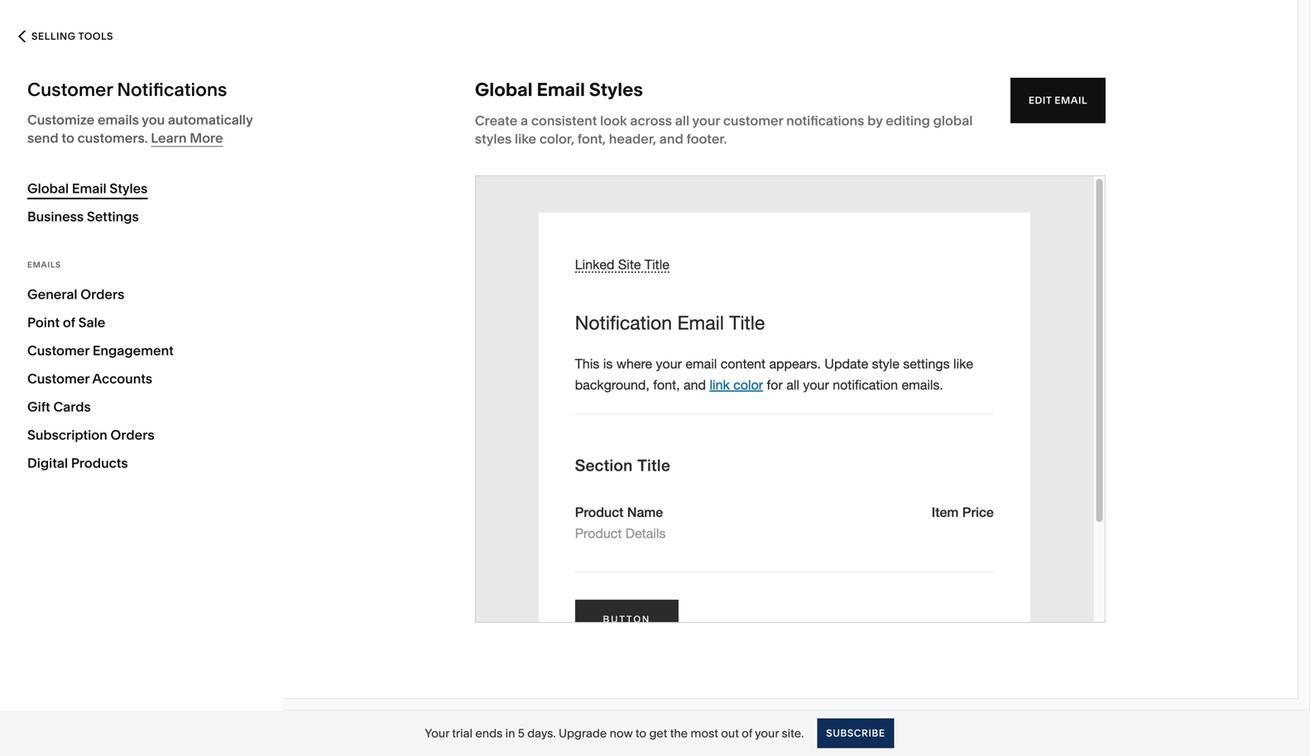 Task type: describe. For each thing, give the bounding box(es) containing it.
upgrade
[[559, 727, 607, 741]]

notifications
[[787, 113, 865, 129]]

all
[[675, 113, 690, 129]]

digital products
[[27, 455, 128, 472]]

email for global email styles edit email create a consistent look across all your customer notifications by editing global styles like color, font, header, and footer.
[[537, 78, 585, 101]]

customer
[[724, 113, 784, 129]]

5
[[518, 727, 525, 741]]

1 horizontal spatial your
[[755, 727, 779, 741]]

orders for subscription orders
[[111, 427, 154, 443]]

business settings link
[[27, 203, 256, 231]]

customer engagement
[[27, 343, 174, 359]]

emails
[[98, 112, 139, 128]]

customer accounts
[[27, 371, 152, 387]]

create
[[475, 113, 518, 129]]

1 vertical spatial to
[[636, 727, 647, 741]]

learn more link
[[151, 130, 223, 147]]

selling tools button
[[0, 18, 132, 55]]

global for global email styles
[[27, 180, 69, 197]]

your
[[425, 727, 450, 741]]

your trial ends in 5 days. upgrade now to get the most out of your site.
[[425, 727, 804, 741]]

a
[[521, 113, 528, 129]]

orders for general orders
[[81, 286, 124, 303]]

point of sale
[[27, 315, 105, 331]]

general
[[27, 286, 77, 303]]

point of sale link
[[27, 309, 256, 337]]

tools
[[78, 30, 113, 42]]

look
[[600, 113, 627, 129]]

global
[[934, 113, 973, 129]]

customer for customer engagement
[[27, 343, 90, 359]]

your inside global email styles edit email create a consistent look across all your customer notifications by editing global styles like color, font, header, and footer.
[[693, 113, 720, 129]]

emails
[[27, 260, 61, 270]]

selling tools
[[31, 30, 113, 42]]

gift cards link
[[27, 393, 256, 421]]

styles
[[475, 131, 512, 147]]

customers.
[[78, 130, 148, 146]]

learn more
[[151, 130, 223, 146]]

styles for global email styles edit email create a consistent look across all your customer notifications by editing global styles like color, font, header, and footer.
[[589, 78, 643, 101]]

general orders
[[27, 286, 124, 303]]

most
[[691, 727, 719, 741]]

like
[[515, 131, 537, 147]]

in
[[506, 727, 515, 741]]

2 horizontal spatial email
[[1055, 94, 1088, 106]]

engagement
[[93, 343, 174, 359]]

cards
[[53, 399, 91, 415]]

global email styles
[[27, 180, 148, 197]]

global email styles link
[[27, 175, 256, 203]]

editing
[[886, 113, 931, 129]]



Task type: locate. For each thing, give the bounding box(es) containing it.
across
[[630, 113, 672, 129]]

subscription orders link
[[27, 421, 256, 450]]

by
[[868, 113, 883, 129]]

1 horizontal spatial of
[[742, 727, 753, 741]]

customer for customer accounts
[[27, 371, 90, 387]]

global inside global email styles edit email create a consistent look across all your customer notifications by editing global styles like color, font, header, and footer.
[[475, 78, 533, 101]]

1 customer from the top
[[27, 78, 113, 101]]

consistent
[[531, 113, 597, 129]]

more
[[190, 130, 223, 146]]

0 vertical spatial customer
[[27, 78, 113, 101]]

customer up gift cards
[[27, 371, 90, 387]]

site.
[[782, 727, 804, 741]]

global
[[475, 78, 533, 101], [27, 180, 69, 197]]

0 vertical spatial styles
[[589, 78, 643, 101]]

1 vertical spatial your
[[755, 727, 779, 741]]

0 vertical spatial orders
[[81, 286, 124, 303]]

your left site.
[[755, 727, 779, 741]]

email
[[537, 78, 585, 101], [1055, 94, 1088, 106], [72, 180, 106, 197]]

2 vertical spatial customer
[[27, 371, 90, 387]]

styles for global email styles
[[110, 180, 148, 197]]

1 vertical spatial of
[[742, 727, 753, 741]]

font,
[[578, 131, 606, 147]]

email up consistent
[[537, 78, 585, 101]]

orders down gift cards link
[[111, 427, 154, 443]]

general orders link
[[27, 281, 256, 309]]

subscription orders
[[27, 427, 154, 443]]

3 customer from the top
[[27, 371, 90, 387]]

customer engagement link
[[27, 337, 256, 365]]

styles up business settings link
[[110, 180, 148, 197]]

days.
[[528, 727, 556, 741]]

customer notifications
[[27, 78, 227, 101]]

of left sale
[[63, 315, 75, 331]]

1 horizontal spatial email
[[537, 78, 585, 101]]

products
[[71, 455, 128, 472]]

0 vertical spatial your
[[693, 113, 720, 129]]

0 vertical spatial global
[[475, 78, 533, 101]]

customize emails you automatically send to customers.
[[27, 112, 253, 146]]

selling
[[31, 30, 76, 42]]

business settings
[[27, 209, 139, 225]]

point
[[27, 315, 60, 331]]

customer up customize
[[27, 78, 113, 101]]

global up business
[[27, 180, 69, 197]]

customize
[[27, 112, 95, 128]]

you
[[142, 112, 165, 128]]

edit
[[1029, 94, 1052, 106]]

gift
[[27, 399, 50, 415]]

0 horizontal spatial to
[[62, 130, 74, 146]]

1 vertical spatial styles
[[110, 180, 148, 197]]

subscribe
[[827, 728, 886, 740]]

subscribe button
[[817, 719, 895, 749]]

accounts
[[92, 371, 152, 387]]

0 horizontal spatial styles
[[110, 180, 148, 197]]

customer down point of sale
[[27, 343, 90, 359]]

email inside global email styles link
[[72, 180, 106, 197]]

now
[[610, 727, 633, 741]]

global for global email styles edit email create a consistent look across all your customer notifications by editing global styles like color, font, header, and footer.
[[475, 78, 533, 101]]

styles inside global email styles edit email create a consistent look across all your customer notifications by editing global styles like color, font, header, and footer.
[[589, 78, 643, 101]]

digital
[[27, 455, 68, 472]]

global up create at left top
[[475, 78, 533, 101]]

customer accounts link
[[27, 365, 256, 393]]

color,
[[540, 131, 575, 147]]

email up business settings
[[72, 180, 106, 197]]

of
[[63, 315, 75, 331], [742, 727, 753, 741]]

to left get
[[636, 727, 647, 741]]

0 horizontal spatial your
[[693, 113, 720, 129]]

orders
[[81, 286, 124, 303], [111, 427, 154, 443]]

customer
[[27, 78, 113, 101], [27, 343, 90, 359], [27, 371, 90, 387]]

header,
[[609, 131, 657, 147]]

customer for customer notifications
[[27, 78, 113, 101]]

to inside customize emails you automatically send to customers.
[[62, 130, 74, 146]]

your up footer.
[[693, 113, 720, 129]]

learn
[[151, 130, 187, 146]]

send
[[27, 130, 59, 146]]

and
[[660, 131, 684, 147]]

automatically
[[168, 112, 253, 128]]

email for global email styles
[[72, 180, 106, 197]]

business
[[27, 209, 84, 225]]

of right out
[[742, 727, 753, 741]]

gift cards
[[27, 399, 91, 415]]

email right edit
[[1055, 94, 1088, 106]]

2 customer from the top
[[27, 343, 90, 359]]

footer.
[[687, 131, 727, 147]]

0 vertical spatial to
[[62, 130, 74, 146]]

ends
[[476, 727, 503, 741]]

1 horizontal spatial styles
[[589, 78, 643, 101]]

your
[[693, 113, 720, 129], [755, 727, 779, 741]]

out
[[721, 727, 739, 741]]

styles up look
[[589, 78, 643, 101]]

global email styles edit email create a consistent look across all your customer notifications by editing global styles like color, font, header, and footer.
[[475, 78, 1088, 147]]

1 vertical spatial orders
[[111, 427, 154, 443]]

to down customize
[[62, 130, 74, 146]]

orders up sale
[[81, 286, 124, 303]]

styles
[[589, 78, 643, 101], [110, 180, 148, 197]]

of inside 'link'
[[63, 315, 75, 331]]

to
[[62, 130, 74, 146], [636, 727, 647, 741]]

1 vertical spatial customer
[[27, 343, 90, 359]]

0 horizontal spatial email
[[72, 180, 106, 197]]

trial
[[452, 727, 473, 741]]

settings
[[87, 209, 139, 225]]

the
[[670, 727, 688, 741]]

edit email button
[[1011, 78, 1106, 123]]

0 horizontal spatial global
[[27, 180, 69, 197]]

digital products link
[[27, 450, 256, 478]]

sale
[[78, 315, 105, 331]]

0 horizontal spatial of
[[63, 315, 75, 331]]

0 vertical spatial of
[[63, 315, 75, 331]]

1 horizontal spatial global
[[475, 78, 533, 101]]

1 horizontal spatial to
[[636, 727, 647, 741]]

get
[[649, 727, 668, 741]]

subscription
[[27, 427, 107, 443]]

1 vertical spatial global
[[27, 180, 69, 197]]

notifications
[[117, 78, 227, 101]]



Task type: vqa. For each thing, say whether or not it's contained in the screenshot.
"Website"
no



